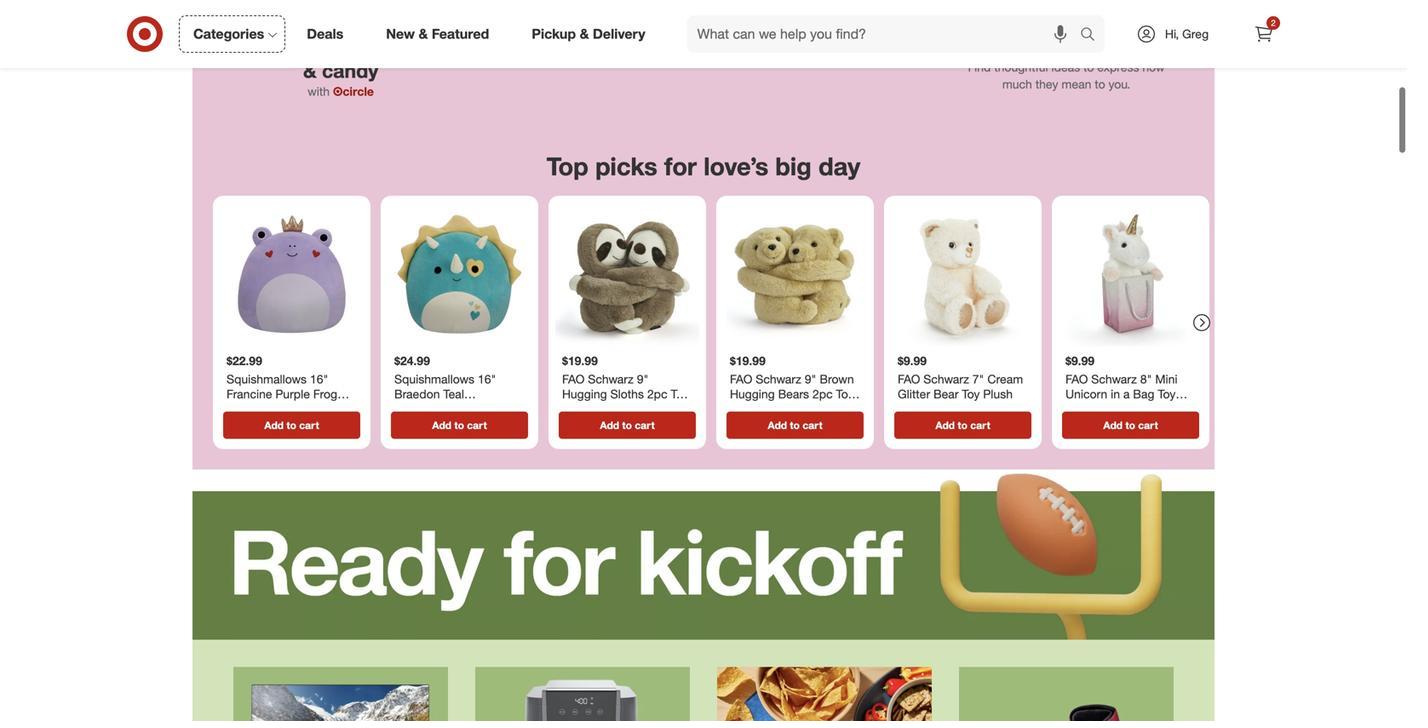 Task type: locate. For each thing, give the bounding box(es) containing it.
to for squishmallows 16" braedon teal triceratops with hearts large plush image
[[455, 419, 464, 432]]

add for $19.99 fao schwarz 9" hugging sloths 2pc toy plush
[[600, 419, 620, 432]]

for inside 'carousel' region
[[665, 151, 697, 182]]

plush left bears
[[730, 402, 760, 417]]

circle
[[343, 84, 374, 99]]

add
[[264, 419, 284, 432], [432, 419, 452, 432], [600, 419, 620, 432], [768, 419, 788, 432], [936, 419, 955, 432], [1104, 419, 1123, 432]]

add to cart button down a at the right
[[1063, 412, 1200, 439]]

3 fao from the left
[[898, 372, 921, 387]]

& inside "link"
[[419, 26, 428, 42]]

bear
[[934, 387, 959, 402]]

$24.99 link
[[388, 203, 532, 408]]

brown
[[820, 372, 855, 387]]

1 horizontal spatial 2pc
[[813, 387, 833, 402]]

5 add to cart from the left
[[936, 419, 991, 432]]

schwarz inside $9.99 fao schwarz 7" cream glitter bear toy plush
[[924, 372, 970, 387]]

2 fao from the left
[[730, 372, 753, 387]]

hugging
[[562, 387, 607, 402], [730, 387, 775, 402]]

fao for fao schwarz 8" mini unicorn in a bag toy plush
[[1066, 372, 1089, 387]]

top
[[547, 151, 589, 182]]

4 add to cart button from the left
[[727, 412, 864, 439]]

fao left bear
[[898, 372, 921, 387]]

cart
[[299, 419, 319, 432], [467, 419, 487, 432], [635, 419, 655, 432], [803, 419, 823, 432], [971, 419, 991, 432], [1139, 419, 1159, 432]]

1 schwarz from the left
[[588, 372, 634, 387]]

fao
[[562, 372, 585, 387], [730, 372, 753, 387], [898, 372, 921, 387], [1066, 372, 1089, 387]]

add to cart button for $19.99 fao schwarz 9" brown hugging bears 2pc toy plush
[[727, 412, 864, 439]]

ready for kickoff image
[[193, 470, 1215, 640]]

4 toy from the left
[[1159, 387, 1176, 402]]

fao left sloths
[[562, 372, 585, 387]]

0 horizontal spatial 2pc
[[648, 387, 668, 402]]

thoughtful
[[995, 59, 1049, 74]]

& right pickup
[[580, 26, 589, 42]]

toy right sloths
[[671, 387, 689, 402]]

1 2pc from the left
[[648, 387, 668, 402]]

0 horizontal spatial &
[[303, 59, 317, 83]]

6 add to cart from the left
[[1104, 419, 1159, 432]]

3 cart from the left
[[635, 419, 655, 432]]

5 cart from the left
[[971, 419, 991, 432]]

$9.99
[[898, 354, 927, 368], [1066, 354, 1095, 368]]

plush right bear
[[984, 387, 1013, 402]]

6 add to cart button from the left
[[1063, 412, 1200, 439]]

1 $9.99 from the left
[[898, 354, 927, 368]]

to for the fao schwarz 9" hugging sloths 2pc toy plush 'image'
[[623, 419, 632, 432]]

plush inside $9.99 fao schwarz 7" cream glitter bear toy plush
[[984, 387, 1013, 402]]

gifts
[[1039, 10, 1080, 33]]

search button
[[1073, 15, 1114, 56]]

fao for fao schwarz 9" hugging sloths 2pc toy plush
[[562, 372, 585, 387]]

classroom exchange cards
[[727, 10, 923, 58]]

schwarz for unicorn
[[1092, 372, 1138, 387]]

2pc
[[648, 387, 668, 402], [813, 387, 833, 402]]

plush
[[984, 387, 1013, 402], [562, 402, 592, 417], [730, 402, 760, 417], [1066, 402, 1096, 417]]

toy
[[671, 387, 689, 402], [837, 387, 854, 402], [963, 387, 980, 402], [1159, 387, 1176, 402]]

classroom
[[727, 10, 828, 33]]

categories
[[193, 26, 264, 42]]

featured
[[432, 26, 489, 42]]

0 horizontal spatial hugging
[[562, 387, 607, 402]]

for
[[1086, 10, 1112, 33], [665, 151, 697, 182]]

new
[[386, 26, 415, 42]]

3 toy from the left
[[963, 387, 980, 402]]

snacks
[[381, 34, 446, 58]]

2 $19.99 from the left
[[730, 354, 766, 368]]

8"
[[1141, 372, 1153, 387]]

toy right bag
[[1159, 387, 1176, 402]]

2 $9.99 from the left
[[1066, 354, 1095, 368]]

toy inside the $19.99 fao schwarz 9" brown hugging bears 2pc toy plush
[[837, 387, 854, 402]]

add to cart button down $24.99
[[391, 412, 528, 439]]

fao inside $9.99 fao schwarz 7" cream glitter bear toy plush
[[898, 372, 921, 387]]

9" for bears
[[805, 372, 817, 387]]

5 add from the left
[[936, 419, 955, 432]]

1 fao from the left
[[562, 372, 585, 387]]

$9.99 up glitter
[[898, 354, 927, 368]]

hugging left bears
[[730, 387, 775, 402]]

9" inside $19.99 fao schwarz 9" hugging sloths 2pc toy plush
[[637, 372, 649, 387]]

schwarz inside the $9.99 fao schwarz 8" mini unicorn in a bag toy plush
[[1092, 372, 1138, 387]]

add to cart button down $22.99
[[223, 412, 361, 439]]

to for fao schwarz 8" mini unicorn in a bag toy plush "image" at top
[[1126, 419, 1136, 432]]

& inside favorite day™ valentine's day snacks & candy with ¬ circle
[[303, 59, 317, 83]]

favorite
[[277, 10, 352, 33]]

2pc right bears
[[813, 387, 833, 402]]

$22.99
[[227, 354, 262, 368]]

decor link
[[462, 0, 704, 34]]

4 schwarz from the left
[[1092, 372, 1138, 387]]

toy inside the $9.99 fao schwarz 8" mini unicorn in a bag toy plush
[[1159, 387, 1176, 402]]

2 schwarz from the left
[[756, 372, 802, 387]]

for for picks
[[665, 151, 697, 182]]

1 horizontal spatial &
[[419, 26, 428, 42]]

1 horizontal spatial for
[[1086, 10, 1112, 33]]

fao inside $19.99 fao schwarz 9" hugging sloths 2pc toy plush
[[562, 372, 585, 387]]

fao inside the $19.99 fao schwarz 9" brown hugging bears 2pc toy plush
[[730, 372, 753, 387]]

add to cart button
[[223, 412, 361, 439], [391, 412, 528, 439], [559, 412, 696, 439], [727, 412, 864, 439], [895, 412, 1032, 439], [1063, 412, 1200, 439]]

plush inside the $19.99 fao schwarz 9" brown hugging bears 2pc toy plush
[[730, 402, 760, 417]]

$19.99 inside $19.99 fao schwarz 9" hugging sloths 2pc toy plush
[[562, 354, 598, 368]]

to
[[1084, 59, 1095, 74], [1095, 77, 1106, 91], [287, 419, 297, 432], [455, 419, 464, 432], [623, 419, 632, 432], [790, 419, 800, 432], [958, 419, 968, 432], [1126, 419, 1136, 432]]

2 2pc from the left
[[813, 387, 833, 402]]

3 add to cart button from the left
[[559, 412, 696, 439]]

$9.99 up unicorn
[[1066, 354, 1095, 368]]

picks
[[596, 151, 658, 182]]

2pc inside the $19.99 fao schwarz 9" brown hugging bears 2pc toy plush
[[813, 387, 833, 402]]

they
[[1036, 77, 1059, 91]]

9"
[[637, 372, 649, 387], [805, 372, 817, 387]]

cream
[[988, 372, 1024, 387]]

& for pickup
[[580, 26, 589, 42]]

hi, greg
[[1166, 26, 1209, 41]]

hugging left sloths
[[562, 387, 607, 402]]

& right the new
[[419, 26, 428, 42]]

2 9" from the left
[[805, 372, 817, 387]]

to for fao schwarz 9" brown hugging bears 2pc toy plush image
[[790, 419, 800, 432]]

add for $19.99 fao schwarz 9" brown hugging bears 2pc toy plush
[[768, 419, 788, 432]]

6 cart from the left
[[1139, 419, 1159, 432]]

new & featured
[[386, 26, 489, 42]]

valentine's
[[235, 34, 334, 58]]

valentine
[[1025, 34, 1109, 58]]

deals
[[307, 26, 344, 42]]

your
[[1117, 10, 1158, 33]]

plush left in
[[1066, 402, 1096, 417]]

fao left in
[[1066, 372, 1089, 387]]

5 add to cart button from the left
[[895, 412, 1032, 439]]

1 horizontal spatial hugging
[[730, 387, 775, 402]]

4 fao from the left
[[1066, 372, 1089, 387]]

toy right bears
[[837, 387, 854, 402]]

love's
[[704, 151, 769, 182]]

fao schwarz 9" hugging sloths 2pc toy plush image
[[556, 203, 700, 347]]

to for fao schwarz 7" cream glitter bear toy plush image
[[958, 419, 968, 432]]

add to cart button down bear
[[895, 412, 1032, 439]]

1 $19.99 from the left
[[562, 354, 598, 368]]

2pc right sloths
[[648, 387, 668, 402]]

a
[[1124, 387, 1130, 402]]

squishmallows 16" francine purple frog with heart cheeks large plush image
[[220, 203, 364, 347]]

4 add from the left
[[768, 419, 788, 432]]

2 horizontal spatial &
[[580, 26, 589, 42]]

&
[[419, 26, 428, 42], [580, 26, 589, 42], [303, 59, 317, 83]]

3 schwarz from the left
[[924, 372, 970, 387]]

add to cart button for $9.99 fao schwarz 8" mini unicorn in a bag toy plush
[[1063, 412, 1200, 439]]

4 cart from the left
[[803, 419, 823, 432]]

2
[[1272, 17, 1277, 28]]

add to cart
[[264, 419, 319, 432], [432, 419, 487, 432], [600, 419, 655, 432], [768, 419, 823, 432], [936, 419, 991, 432], [1104, 419, 1159, 432]]

2 toy from the left
[[837, 387, 854, 402]]

9" inside the $19.99 fao schwarz 9" brown hugging bears 2pc toy plush
[[805, 372, 817, 387]]

deals link
[[293, 15, 365, 53]]

mean
[[1062, 77, 1092, 91]]

9" for 2pc
[[637, 372, 649, 387]]

for right gifts
[[1086, 10, 1112, 33]]

schwarz inside $19.99 fao schwarz 9" hugging sloths 2pc toy plush
[[588, 372, 634, 387]]

0 horizontal spatial for
[[665, 151, 697, 182]]

1 horizontal spatial $19.99
[[730, 354, 766, 368]]

1 horizontal spatial 9"
[[805, 372, 817, 387]]

classroom exchange cards link
[[704, 0, 946, 59]]

$22.99 link
[[220, 203, 364, 408]]

fao for fao schwarz 9" brown hugging bears 2pc toy plush
[[730, 372, 753, 387]]

add to cart for fao schwarz 9" hugging sloths 2pc toy plush
[[600, 419, 655, 432]]

new & featured link
[[372, 15, 511, 53]]

you.
[[1109, 77, 1131, 91]]

0 horizontal spatial $19.99
[[562, 354, 598, 368]]

1 horizontal spatial $9.99
[[1066, 354, 1095, 368]]

add to cart button down sloths
[[559, 412, 696, 439]]

for inside sweet gifts for your valentine find thoughtful ideas to express how much they mean to you.
[[1086, 10, 1112, 33]]

0 horizontal spatial $9.99
[[898, 354, 927, 368]]

add to cart for fao schwarz 9" brown hugging bears 2pc toy plush
[[768, 419, 823, 432]]

schwarz
[[588, 372, 634, 387], [756, 372, 802, 387], [924, 372, 970, 387], [1092, 372, 1138, 387]]

6 add from the left
[[1104, 419, 1123, 432]]

$9.99 fao schwarz 8" mini unicorn in a bag toy plush
[[1066, 354, 1178, 417]]

$9.99 inside the $9.99 fao schwarz 8" mini unicorn in a bag toy plush
[[1066, 354, 1095, 368]]

1 9" from the left
[[637, 372, 649, 387]]

$9.99 inside $9.99 fao schwarz 7" cream glitter bear toy plush
[[898, 354, 927, 368]]

1 hugging from the left
[[562, 387, 607, 402]]

0 horizontal spatial 9"
[[637, 372, 649, 387]]

$19.99
[[562, 354, 598, 368], [730, 354, 766, 368]]

ideas
[[1052, 59, 1081, 74]]

fao inside the $9.99 fao schwarz 8" mini unicorn in a bag toy plush
[[1066, 372, 1089, 387]]

for right picks
[[665, 151, 697, 182]]

& up the with
[[303, 59, 317, 83]]

$19.99 fao schwarz 9" hugging sloths 2pc toy plush
[[562, 354, 689, 417]]

add to cart button down bears
[[727, 412, 864, 439]]

schwarz for hugging
[[756, 372, 802, 387]]

2 add to cart from the left
[[432, 419, 487, 432]]

add to cart for fao schwarz 8" mini unicorn in a bag toy plush
[[1104, 419, 1159, 432]]

$19.99 inside the $19.99 fao schwarz 9" brown hugging bears 2pc toy plush
[[730, 354, 766, 368]]

3 add to cart from the left
[[600, 419, 655, 432]]

0 vertical spatial for
[[1086, 10, 1112, 33]]

3 add from the left
[[600, 419, 620, 432]]

cart for $19.99 fao schwarz 9" brown hugging bears 2pc toy plush
[[803, 419, 823, 432]]

4 add to cart from the left
[[768, 419, 823, 432]]

toy right bear
[[963, 387, 980, 402]]

1 vertical spatial for
[[665, 151, 697, 182]]

fao left bears
[[730, 372, 753, 387]]

add for $9.99 fao schwarz 8" mini unicorn in a bag toy plush
[[1104, 419, 1123, 432]]

2 hugging from the left
[[730, 387, 775, 402]]

1 toy from the left
[[671, 387, 689, 402]]

day
[[339, 34, 375, 58]]

schwarz inside the $19.99 fao schwarz 9" brown hugging bears 2pc toy plush
[[756, 372, 802, 387]]

pickup & delivery link
[[518, 15, 667, 53]]

plush left sloths
[[562, 402, 592, 417]]



Task type: vqa. For each thing, say whether or not it's contained in the screenshot.
the "Night"
no



Task type: describe. For each thing, give the bounding box(es) containing it.
1 add to cart from the left
[[264, 419, 319, 432]]

toy inside $9.99 fao schwarz 7" cream glitter bear toy plush
[[963, 387, 980, 402]]

cards
[[799, 34, 851, 58]]

glitter
[[898, 387, 931, 402]]

bag
[[1134, 387, 1155, 402]]

unicorn
[[1066, 387, 1108, 402]]

hugging inside $19.99 fao schwarz 9" hugging sloths 2pc toy plush
[[562, 387, 607, 402]]

2pc inside $19.99 fao schwarz 9" hugging sloths 2pc toy plush
[[648, 387, 668, 402]]

pickup
[[532, 26, 576, 42]]

$19.99 for $19.99 fao schwarz 9" hugging sloths 2pc toy plush
[[562, 354, 598, 368]]

1 cart from the left
[[299, 419, 319, 432]]

how
[[1143, 59, 1166, 74]]

7"
[[973, 372, 985, 387]]

categories link
[[179, 15, 286, 53]]

add to cart button for $19.99 fao schwarz 9" hugging sloths 2pc toy plush
[[559, 412, 696, 439]]

2 add from the left
[[432, 419, 452, 432]]

sloths
[[611, 387, 644, 402]]

2 link
[[1246, 15, 1284, 53]]

express
[[1098, 59, 1140, 74]]

schwarz for glitter
[[924, 372, 970, 387]]

to for squishmallows 16" francine purple frog with heart cheeks large plush 'image'
[[287, 419, 297, 432]]

squishmallows 16" braedon teal triceratops with hearts large plush image
[[388, 203, 532, 347]]

$9.99 for $9.99 fao schwarz 7" cream glitter bear toy plush
[[898, 354, 927, 368]]

day
[[819, 151, 861, 182]]

2 add to cart button from the left
[[391, 412, 528, 439]]

exchange
[[833, 10, 923, 33]]

greg
[[1183, 26, 1209, 41]]

favorite day™ valentine's day snacks & candy with ¬ circle
[[235, 10, 446, 99]]

cart for $9.99 fao schwarz 7" cream glitter bear toy plush
[[971, 419, 991, 432]]

$19.99 fao schwarz 9" brown hugging bears 2pc toy plush
[[730, 354, 855, 417]]

in
[[1111, 387, 1121, 402]]

$19.99 for $19.99 fao schwarz 9" brown hugging bears 2pc toy plush
[[730, 354, 766, 368]]

fao schwarz 7" cream glitter bear toy plush image
[[891, 203, 1036, 347]]

mini
[[1156, 372, 1178, 387]]

hugging inside the $19.99 fao schwarz 9" brown hugging bears 2pc toy plush
[[730, 387, 775, 402]]

fao for fao schwarz 7" cream glitter bear toy plush
[[898, 372, 921, 387]]

What can we help you find? suggestions appear below search field
[[687, 15, 1085, 53]]

for for gifts
[[1086, 10, 1112, 33]]

& for new
[[419, 26, 428, 42]]

with
[[308, 84, 330, 99]]

schwarz for sloths
[[588, 372, 634, 387]]

plush inside $19.99 fao schwarz 9" hugging sloths 2pc toy plush
[[562, 402, 592, 417]]

cart for $9.99 fao schwarz 8" mini unicorn in a bag toy plush
[[1139, 419, 1159, 432]]

big
[[776, 151, 812, 182]]

carousel region
[[193, 138, 1215, 470]]

pickup & delivery
[[532, 26, 646, 42]]

plush inside the $9.99 fao schwarz 8" mini unicorn in a bag toy plush
[[1066, 402, 1096, 417]]

fao schwarz 9" brown hugging bears 2pc toy plush image
[[724, 203, 868, 347]]

top picks for love's big day
[[547, 151, 861, 182]]

bears
[[779, 387, 810, 402]]

add for $9.99 fao schwarz 7" cream glitter bear toy plush
[[936, 419, 955, 432]]

2 cart from the left
[[467, 419, 487, 432]]

day™
[[357, 10, 405, 33]]

find
[[969, 59, 991, 74]]

1 add from the left
[[264, 419, 284, 432]]

fao schwarz 8" mini unicorn in a bag toy plush image
[[1059, 203, 1203, 347]]

candy
[[322, 59, 379, 83]]

add to cart button for $9.99 fao schwarz 7" cream glitter bear toy plush
[[895, 412, 1032, 439]]

¬
[[333, 84, 343, 99]]

sweet
[[976, 10, 1034, 33]]

cart for $19.99 fao schwarz 9" hugging sloths 2pc toy plush
[[635, 419, 655, 432]]

search
[[1073, 27, 1114, 44]]

much
[[1003, 77, 1033, 91]]

$9.99 for $9.99 fao schwarz 8" mini unicorn in a bag toy plush
[[1066, 354, 1095, 368]]

1 add to cart button from the left
[[223, 412, 361, 439]]

delivery
[[593, 26, 646, 42]]

decor
[[555, 10, 611, 33]]

$24.99
[[395, 354, 430, 368]]

toy inside $19.99 fao schwarz 9" hugging sloths 2pc toy plush
[[671, 387, 689, 402]]

hi,
[[1166, 26, 1180, 41]]

add to cart for fao schwarz 7" cream glitter bear toy plush
[[936, 419, 991, 432]]

$9.99 fao schwarz 7" cream glitter bear toy plush
[[898, 354, 1024, 402]]

sweet gifts for your valentine find thoughtful ideas to express how much they mean to you.
[[969, 10, 1166, 91]]



